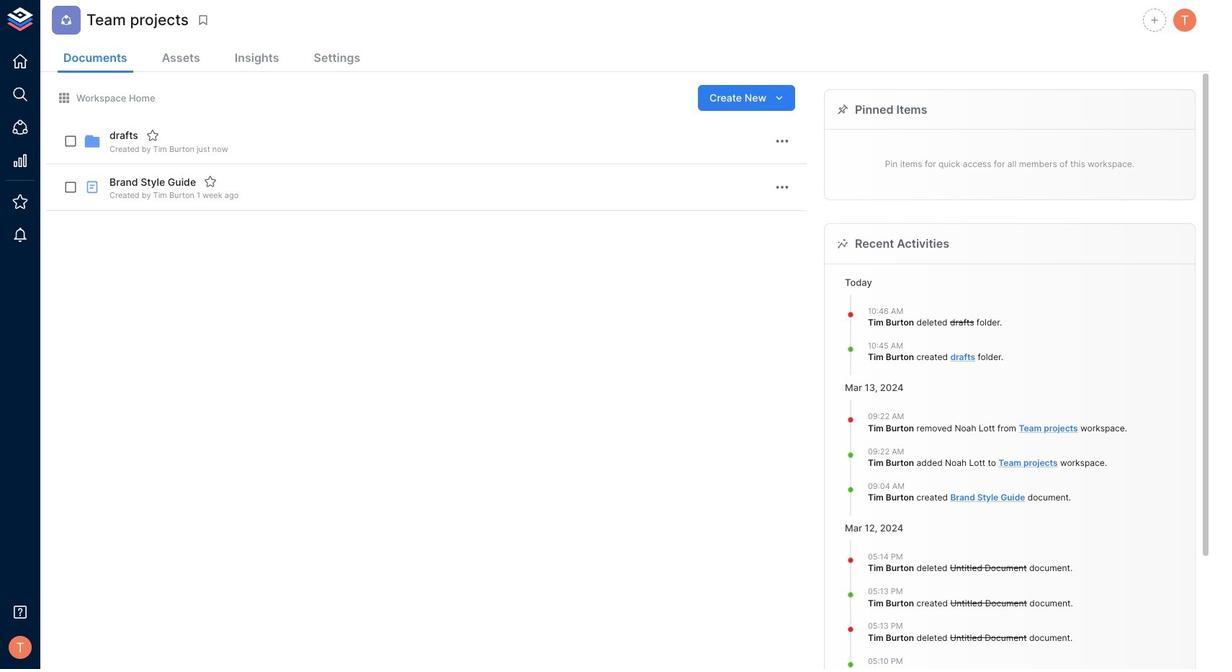 Task type: locate. For each thing, give the bounding box(es) containing it.
0 vertical spatial favorite image
[[146, 129, 159, 142]]

0 horizontal spatial favorite image
[[146, 129, 159, 142]]

1 horizontal spatial favorite image
[[204, 175, 217, 188]]

favorite image
[[146, 129, 159, 142], [204, 175, 217, 188]]



Task type: vqa. For each thing, say whether or not it's contained in the screenshot.
tb within button
no



Task type: describe. For each thing, give the bounding box(es) containing it.
1 vertical spatial favorite image
[[204, 175, 217, 188]]

bookmark image
[[197, 14, 210, 27]]



